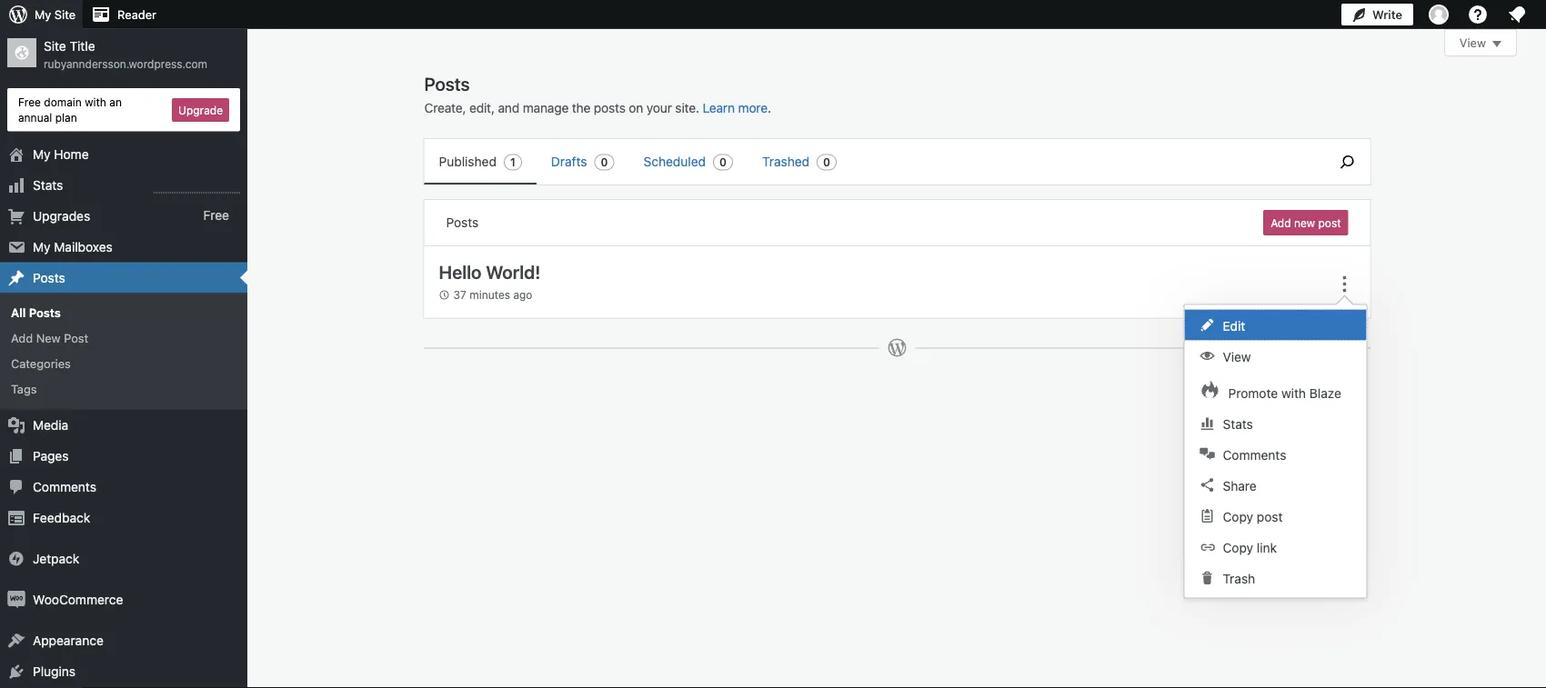 Task type: locate. For each thing, give the bounding box(es) containing it.
add left new in the top of the page
[[1271, 216, 1291, 229]]

edit,
[[469, 100, 495, 115]]

posts up all posts
[[33, 270, 65, 285]]

add
[[1271, 216, 1291, 229], [11, 331, 33, 345]]

1 copy from the top
[[1223, 509, 1253, 524]]

0 horizontal spatial comments
[[33, 479, 96, 494]]

posts create, edit, and manage the posts on your site. learn more .
[[424, 73, 771, 115]]

stats link down promote with blaze on the right bottom of page
[[1185, 408, 1366, 439]]

free down "highest hourly views 0" image
[[203, 208, 229, 223]]

post right new in the top of the page
[[1318, 216, 1341, 229]]

1 vertical spatial site
[[44, 39, 66, 54]]

stats link
[[0, 170, 247, 201], [1185, 408, 1366, 439]]

posts up create,
[[424, 73, 470, 94]]

0
[[601, 156, 608, 169], [719, 156, 727, 169], [823, 156, 830, 169]]

comments link
[[1185, 439, 1366, 470], [0, 471, 247, 502]]

an
[[109, 95, 122, 108]]

1 vertical spatial comments link
[[0, 471, 247, 502]]

0 vertical spatial add
[[1271, 216, 1291, 229]]

copy inside button
[[1223, 540, 1253, 555]]

site inside my site link
[[54, 8, 76, 21]]

1 vertical spatial add
[[11, 331, 33, 345]]

img image
[[7, 550, 25, 568], [7, 591, 25, 609]]

img image left jetpack
[[7, 550, 25, 568]]

stats inside 'menu'
[[1223, 416, 1253, 431]]

1 horizontal spatial with
[[1281, 385, 1306, 400]]

home
[[54, 146, 89, 162]]

0 horizontal spatial post
[[1257, 509, 1283, 524]]

0 vertical spatial view
[[1459, 36, 1486, 50]]

upgrade
[[178, 103, 223, 116]]

2 0 from the left
[[719, 156, 727, 169]]

0 horizontal spatial view
[[1223, 349, 1251, 364]]

stats down promote
[[1223, 416, 1253, 431]]

comments
[[1223, 447, 1286, 462], [33, 479, 96, 494]]

0 right drafts
[[601, 156, 608, 169]]

my profile image
[[1429, 5, 1449, 25]]

0 horizontal spatial stats
[[33, 177, 63, 192]]

site
[[54, 8, 76, 21], [44, 39, 66, 54]]

categories link
[[0, 351, 247, 377]]

1 horizontal spatial comments link
[[1185, 439, 1366, 470]]

img image left woocommerce
[[7, 591, 25, 609]]

post up copy link button
[[1257, 509, 1283, 524]]

0 for drafts
[[601, 156, 608, 169]]

closed image
[[1492, 41, 1501, 47]]

img image inside woocommerce link
[[7, 591, 25, 609]]

my
[[35, 8, 51, 21], [33, 146, 51, 162], [33, 239, 51, 254]]

and
[[498, 100, 519, 115]]

site.
[[675, 100, 699, 115]]

tooltip
[[1175, 295, 1367, 599]]

pages
[[33, 448, 69, 463]]

1 vertical spatial free
[[203, 208, 229, 223]]

1 vertical spatial post
[[1257, 509, 1283, 524]]

mailboxes
[[54, 239, 113, 254]]

my down upgrades
[[33, 239, 51, 254]]

1 horizontal spatial stats link
[[1185, 408, 1366, 439]]

img image inside jetpack link
[[7, 550, 25, 568]]

free domain with an annual plan
[[18, 95, 122, 123]]

comments inside 'menu'
[[1223, 447, 1286, 462]]

add down the all
[[11, 331, 33, 345]]

trash
[[1223, 571, 1255, 586]]

0 horizontal spatial add
[[11, 331, 33, 345]]

promote
[[1228, 385, 1278, 400]]

jetpack link
[[0, 543, 247, 574]]

add new post link
[[0, 325, 247, 351]]

copy for copy post
[[1223, 509, 1253, 524]]

feedback
[[33, 510, 90, 525]]

1 vertical spatial comments
[[33, 479, 96, 494]]

0 vertical spatial site
[[54, 8, 76, 21]]

woocommerce link
[[0, 584, 247, 615]]

1 horizontal spatial view
[[1459, 36, 1486, 50]]

0 horizontal spatial free
[[18, 95, 41, 108]]

0 horizontal spatial with
[[85, 95, 106, 108]]

comments link up share
[[1185, 439, 1366, 470]]

media link
[[0, 410, 247, 441]]

0 vertical spatial my
[[35, 8, 51, 21]]

view down edit
[[1223, 349, 1251, 364]]

posts inside posts link
[[33, 270, 65, 285]]

2 copy from the top
[[1223, 540, 1253, 555]]

hello world! link
[[439, 261, 1310, 285]]

my site link
[[0, 0, 83, 29]]

promote with blaze
[[1228, 385, 1341, 400]]

menu
[[424, 139, 1316, 185], [1185, 305, 1366, 598]]

posts
[[424, 73, 470, 94], [446, 215, 479, 230], [33, 270, 65, 285], [29, 306, 61, 319]]

copy left link
[[1223, 540, 1253, 555]]

0 vertical spatial post
[[1318, 216, 1341, 229]]

1 horizontal spatial 0
[[719, 156, 727, 169]]

1 vertical spatial menu
[[1185, 305, 1366, 598]]

1 horizontal spatial add
[[1271, 216, 1291, 229]]

posts up hello
[[446, 215, 479, 230]]

0 vertical spatial copy
[[1223, 509, 1253, 524]]

site left title
[[44, 39, 66, 54]]

1 vertical spatial stats
[[1223, 416, 1253, 431]]

copy
[[1223, 509, 1253, 524], [1223, 540, 1253, 555]]

stats link down home
[[0, 170, 247, 201]]

free up annual plan
[[18, 95, 41, 108]]

trashed
[[762, 154, 809, 169]]

stats down my home
[[33, 177, 63, 192]]

my left home
[[33, 146, 51, 162]]

media
[[33, 417, 68, 432]]

free inside free domain with an annual plan
[[18, 95, 41, 108]]

0 horizontal spatial stats link
[[0, 170, 247, 201]]

1 horizontal spatial free
[[203, 208, 229, 223]]

appearance link
[[0, 625, 247, 656]]

view
[[1459, 36, 1486, 50], [1223, 349, 1251, 364]]

with
[[85, 95, 106, 108], [1281, 385, 1306, 400]]

with left blaze
[[1281, 385, 1306, 400]]

1 horizontal spatial comments
[[1223, 447, 1286, 462]]

post
[[1318, 216, 1341, 229], [1257, 509, 1283, 524]]

3 0 from the left
[[823, 156, 830, 169]]

0 vertical spatial comments
[[1223, 447, 1286, 462]]

1 horizontal spatial post
[[1318, 216, 1341, 229]]

0 vertical spatial with
[[85, 95, 106, 108]]

with inside free domain with an annual plan
[[85, 95, 106, 108]]

view link
[[1185, 340, 1366, 371]]

0 vertical spatial img image
[[7, 550, 25, 568]]

add new post
[[11, 331, 88, 345]]

ago
[[513, 289, 532, 301]]

0 horizontal spatial 0
[[601, 156, 608, 169]]

all posts
[[11, 306, 61, 319]]

annual plan
[[18, 111, 77, 123]]

comments up 'feedback'
[[33, 479, 96, 494]]

site inside site title rubyanndersson.wordpress.com
[[44, 39, 66, 54]]

2 img image from the top
[[7, 591, 25, 609]]

0 vertical spatial menu
[[424, 139, 1316, 185]]

view left the closed image
[[1459, 36, 1486, 50]]

1 vertical spatial view
[[1223, 349, 1251, 364]]

my for my home
[[33, 146, 51, 162]]

0 vertical spatial free
[[18, 95, 41, 108]]

2 vertical spatial my
[[33, 239, 51, 254]]

my left reader link
[[35, 8, 51, 21]]

None search field
[[1325, 139, 1370, 185]]

my inside 'link'
[[33, 239, 51, 254]]

1 vertical spatial img image
[[7, 591, 25, 609]]

0 right trashed
[[823, 156, 830, 169]]

the
[[572, 100, 590, 115]]

1 vertical spatial with
[[1281, 385, 1306, 400]]

woocommerce
[[33, 592, 123, 607]]

0 vertical spatial stats
[[33, 177, 63, 192]]

add new post link
[[1263, 210, 1348, 236]]

comments link down media link
[[0, 471, 247, 502]]

pages link
[[0, 441, 247, 471]]

main content
[[423, 29, 1517, 376]]

published
[[439, 154, 497, 169]]

copy link button
[[1185, 531, 1366, 562]]

0 right scheduled
[[719, 156, 727, 169]]

2 horizontal spatial 0
[[823, 156, 830, 169]]

manage your notifications image
[[1506, 4, 1528, 25]]

share
[[1223, 478, 1257, 493]]

menu containing edit
[[1185, 305, 1366, 598]]

1 vertical spatial my
[[33, 146, 51, 162]]

site up title
[[54, 8, 76, 21]]

posts up new
[[29, 306, 61, 319]]

posts link
[[0, 262, 247, 293]]

1 horizontal spatial stats
[[1223, 416, 1253, 431]]

free for free domain with an annual plan
[[18, 95, 41, 108]]

1 0 from the left
[[601, 156, 608, 169]]

copy down share
[[1223, 509, 1253, 524]]

free
[[18, 95, 41, 108], [203, 208, 229, 223]]

1 img image from the top
[[7, 550, 25, 568]]

1 vertical spatial copy
[[1223, 540, 1253, 555]]

comments up share
[[1223, 447, 1286, 462]]

link
[[1257, 540, 1277, 555]]

.
[[768, 100, 771, 115]]

img image for jetpack
[[7, 550, 25, 568]]

upgrade button
[[172, 98, 229, 122]]

post
[[64, 331, 88, 345]]

learn more link
[[703, 100, 768, 115]]

with left an
[[85, 95, 106, 108]]

0 vertical spatial stats link
[[0, 170, 247, 201]]



Task type: describe. For each thing, give the bounding box(es) containing it.
add for add new post
[[1271, 216, 1291, 229]]

reader link
[[83, 0, 164, 29]]

0 vertical spatial comments link
[[1185, 439, 1366, 470]]

help image
[[1467, 4, 1489, 25]]

edit
[[1223, 318, 1245, 333]]

my for my site
[[35, 8, 51, 21]]

my mailboxes
[[33, 239, 113, 254]]

plugins
[[33, 664, 76, 679]]

trash button
[[1185, 562, 1366, 593]]

new
[[36, 331, 61, 345]]

tags
[[11, 383, 37, 396]]

write
[[1372, 8, 1402, 21]]

learn more
[[703, 100, 768, 115]]

my home link
[[0, 139, 247, 170]]

domain
[[44, 95, 82, 108]]

tooltip containing edit
[[1175, 295, 1367, 599]]

post inside the copy post link
[[1257, 509, 1283, 524]]

1 vertical spatial stats link
[[1185, 408, 1366, 439]]

hello world!
[[439, 261, 541, 282]]

my site
[[35, 8, 76, 21]]

my home
[[33, 146, 89, 162]]

promote with blaze button
[[1185, 371, 1366, 408]]

scheduled
[[643, 154, 706, 169]]

feedback link
[[0, 502, 247, 533]]

1
[[510, 156, 516, 169]]

add for add new post
[[11, 331, 33, 345]]

reader
[[117, 8, 156, 21]]

minutes
[[469, 289, 510, 301]]

my for my mailboxes
[[33, 239, 51, 254]]

edit link
[[1185, 309, 1366, 340]]

toggle menu image
[[1334, 273, 1356, 295]]

free for free
[[203, 208, 229, 223]]

categories
[[11, 357, 71, 371]]

copy link
[[1223, 540, 1277, 555]]

0 horizontal spatial comments link
[[0, 471, 247, 502]]

world!
[[486, 261, 541, 282]]

appearance
[[33, 633, 103, 648]]

write link
[[1341, 0, 1413, 29]]

37 minutes ago
[[453, 289, 532, 301]]

all
[[11, 306, 26, 319]]

main content containing posts
[[423, 29, 1517, 376]]

new
[[1294, 216, 1315, 229]]

plugins link
[[0, 656, 247, 687]]

on
[[629, 100, 643, 115]]

title
[[70, 39, 95, 54]]

view inside button
[[1459, 36, 1486, 50]]

menu containing published
[[424, 139, 1316, 185]]

your
[[647, 100, 672, 115]]

copy post
[[1223, 509, 1283, 524]]

posts inside all posts link
[[29, 306, 61, 319]]

img image for woocommerce
[[7, 591, 25, 609]]

37
[[453, 289, 466, 301]]

hello
[[439, 261, 482, 282]]

view button
[[1444, 29, 1517, 56]]

jetpack
[[33, 551, 79, 566]]

manage
[[523, 100, 569, 115]]

blaze
[[1309, 385, 1341, 400]]

highest hourly views 0 image
[[154, 182, 240, 193]]

create,
[[424, 100, 466, 115]]

with inside button
[[1281, 385, 1306, 400]]

copy post link
[[1185, 500, 1366, 531]]

tags link
[[0, 377, 247, 402]]

posts
[[594, 100, 625, 115]]

open search image
[[1325, 151, 1370, 173]]

copy for copy link
[[1223, 540, 1253, 555]]

add new post
[[1271, 216, 1341, 229]]

0 for trashed
[[823, 156, 830, 169]]

rubyanndersson.wordpress.com
[[44, 57, 207, 70]]

my mailboxes link
[[0, 232, 247, 262]]

site title rubyanndersson.wordpress.com
[[44, 39, 207, 70]]

all posts link
[[0, 300, 247, 325]]

drafts
[[551, 154, 587, 169]]

0 for scheduled
[[719, 156, 727, 169]]

posts inside posts create, edit, and manage the posts on your site. learn more .
[[424, 73, 470, 94]]

37 minutes ago link
[[439, 287, 542, 303]]

upgrades
[[33, 208, 90, 223]]

post inside add new post link
[[1318, 216, 1341, 229]]

share button
[[1185, 470, 1366, 500]]



Task type: vqa. For each thing, say whether or not it's contained in the screenshot.


